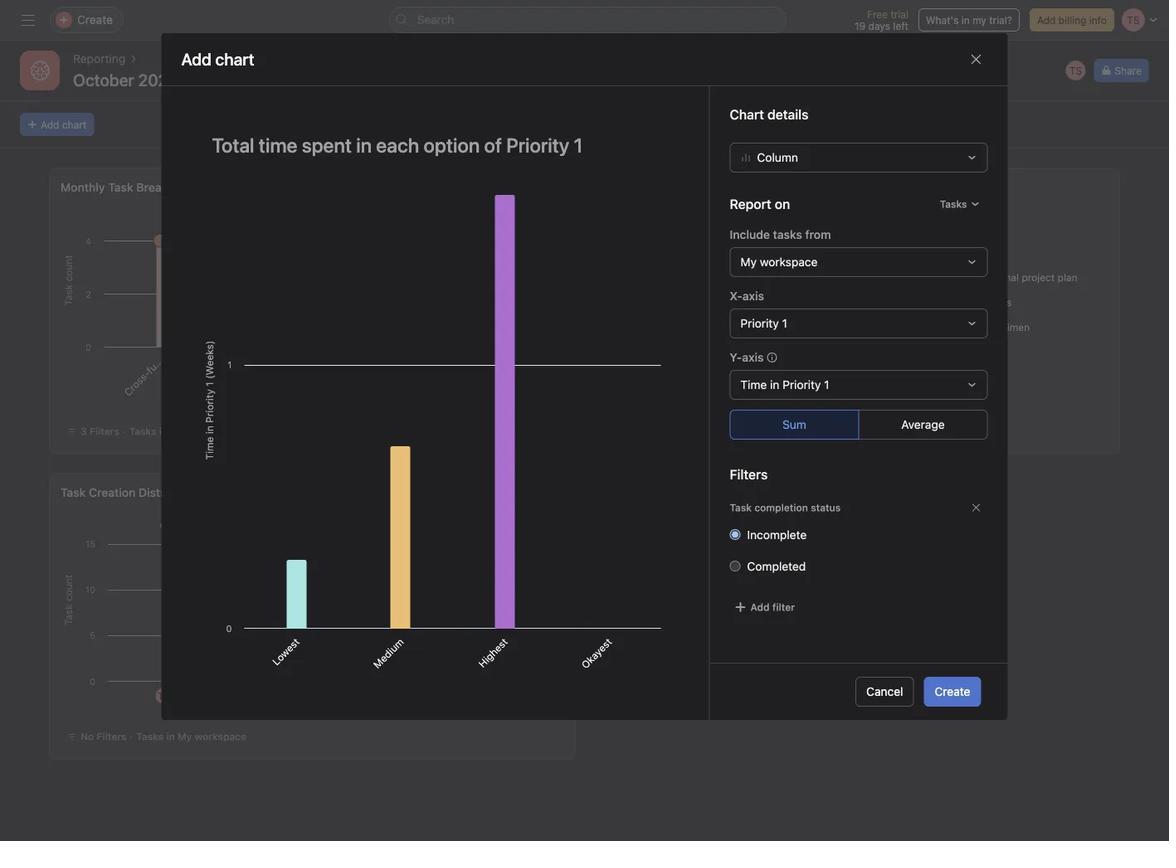 Task type: describe. For each thing, give the bounding box(es) containing it.
drisco's drinks
[[941, 297, 1012, 308]]

lkftoihjh
[[469, 355, 504, 390]]

search button
[[389, 7, 787, 33]]

priority 1
[[741, 317, 788, 330]]

days
[[869, 20, 891, 32]]

template
[[349, 359, 387, 398]]

Incomplete radio
[[730, 530, 741, 540]]

my workspace
[[741, 255, 818, 269]]

add billing info
[[1038, 14, 1108, 26]]

cross-functional project plan
[[941, 272, 1078, 284]]

no filters
[[81, 731, 127, 743]]

my workspace button
[[730, 247, 988, 277]]

add filter button
[[730, 596, 800, 619]]

1 horizontal spatial specimen
[[984, 322, 1030, 333]]

trial?
[[990, 14, 1013, 26]]

my
[[973, 14, 987, 26]]

add for add chart
[[41, 119, 59, 130]]

y-
[[730, 351, 743, 364]]

lowest
[[270, 636, 302, 668]]

in for what's in my trial? button
[[962, 14, 970, 26]]

okayest
[[579, 636, 614, 671]]

template i
[[349, 355, 391, 398]]

billing
[[1059, 14, 1087, 26]]

brain image
[[30, 61, 50, 81]]

close image
[[970, 53, 983, 66]]

axis for y-
[[742, 351, 764, 364]]

share button
[[1095, 59, 1150, 82]]

tasks inside dropdown button
[[940, 198, 968, 210]]

tasks in my workspace for task
[[129, 426, 240, 438]]

reporting link
[[73, 50, 125, 68]]

cancel button
[[856, 677, 915, 707]]

incomplete
[[748, 528, 807, 542]]

option group containing sum
[[730, 410, 988, 440]]

search
[[417, 13, 455, 27]]

in for time in priority 1 dropdown button
[[771, 378, 780, 392]]

october 2023 recap
[[73, 70, 229, 89]]

task creation distribution
[[61, 486, 203, 500]]

ts button
[[1065, 59, 1088, 82]]

report on
[[730, 196, 791, 212]]

tasks button
[[933, 192, 988, 216]]

my right no filters
[[178, 731, 192, 743]]

0 horizontal spatial ts
[[158, 691, 170, 702]]

add filter
[[751, 602, 795, 613]]

add billing info button
[[1030, 8, 1115, 32]]

october
[[73, 70, 134, 89]]

show options image
[[237, 73, 250, 86]]

cross-
[[941, 272, 973, 284]]

share
[[1115, 65, 1142, 76]]

highest
[[476, 636, 510, 670]]

task for task creation distribution
[[61, 486, 86, 500]]

my inside button
[[709, 426, 723, 438]]

time in priority 1
[[741, 378, 830, 392]]

my up creation distribution
[[171, 426, 185, 438]]

octopus inside octopus specimen
[[235, 362, 271, 398]]

Average radio
[[859, 410, 988, 440]]

create button
[[925, 677, 982, 707]]

no
[[81, 731, 94, 743]]

filter
[[773, 602, 795, 613]]

0 horizontal spatial specimen
[[265, 327, 306, 368]]

free
[[868, 8, 888, 20]]

Sum radio
[[730, 410, 860, 440]]

priority inside time in priority 1 dropdown button
[[783, 378, 821, 392]]

x-
[[730, 289, 743, 303]]

chart
[[62, 119, 87, 130]]

Completed radio
[[730, 561, 741, 572]]

cancel
[[867, 685, 904, 699]]

what's in my trial?
[[927, 14, 1013, 26]]

average
[[902, 418, 945, 432]]

from
[[806, 228, 832, 241]]

creation distribution
[[89, 486, 203, 500]]

column
[[758, 151, 799, 164]]

1 inside priority 1 dropdown button
[[783, 317, 788, 330]]

1 horizontal spatial octopus specimen
[[941, 322, 1030, 333]]

column button
[[730, 143, 988, 173]]



Task type: locate. For each thing, give the bounding box(es) containing it.
medium
[[371, 636, 406, 671]]

1 vertical spatial priority
[[783, 378, 821, 392]]

monthly
[[61, 181, 105, 194]]

status
[[811, 502, 841, 514]]

priority 1 button
[[730, 309, 988, 339]]

add left chart on the left
[[41, 119, 59, 130]]

octopus
[[941, 322, 981, 333], [235, 362, 271, 398]]

trial
[[891, 8, 909, 20]]

specimen
[[984, 322, 1030, 333], [265, 327, 306, 368]]

chart details
[[730, 107, 809, 122]]

task
[[108, 181, 133, 194], [61, 486, 86, 500], [730, 502, 752, 514]]

0 horizontal spatial task
[[61, 486, 86, 500]]

0 horizontal spatial octopus
[[235, 362, 271, 398]]

1 vertical spatial add
[[41, 119, 59, 130]]

priority inside priority 1 dropdown button
[[741, 317, 779, 330]]

filters right no
[[97, 731, 127, 743]]

in for tasks in my workspace button
[[697, 426, 706, 438]]

0 horizontal spatial 1
[[783, 317, 788, 330]]

2 vertical spatial filters
[[97, 731, 127, 743]]

0 vertical spatial task
[[108, 181, 133, 194]]

task down 3
[[61, 486, 86, 500]]

0 vertical spatial octopus
[[941, 322, 981, 333]]

functional
[[973, 272, 1020, 284]]

filters for task
[[90, 426, 120, 438]]

search list box
[[389, 7, 787, 33]]

y-axis
[[730, 351, 764, 364]]

axis for x-
[[743, 289, 765, 303]]

what's
[[927, 14, 959, 26]]

task right monthly
[[108, 181, 133, 194]]

0 horizontal spatial add
[[41, 119, 59, 130]]

add chart
[[41, 119, 87, 130]]

filters up 'completion'
[[730, 467, 768, 483]]

2 vertical spatial task
[[730, 502, 752, 514]]

workspace inside dropdown button
[[760, 255, 818, 269]]

1 horizontal spatial 1
[[825, 378, 830, 392]]

add inside dropdown button
[[751, 602, 770, 613]]

0 vertical spatial axis
[[743, 289, 765, 303]]

add for add billing info
[[1038, 14, 1056, 26]]

19
[[855, 20, 866, 32]]

include tasks from
[[730, 228, 832, 241]]

x-axis
[[730, 289, 765, 303]]

ts
[[1070, 65, 1083, 76], [158, 691, 170, 702]]

drinks
[[983, 297, 1012, 308]]

my left sum 'radio'
[[709, 426, 723, 438]]

1 horizontal spatial task
[[108, 181, 133, 194]]

add chart button
[[20, 113, 94, 136]]

add for add filter
[[751, 602, 770, 613]]

0 vertical spatial filters
[[90, 426, 120, 438]]

project
[[1022, 272, 1055, 284]]

add
[[1038, 14, 1056, 26], [41, 119, 59, 130], [751, 602, 770, 613]]

tasks inside button
[[668, 426, 695, 438]]

breakdown
[[136, 181, 198, 194]]

1 inside time in priority 1 dropdown button
[[825, 378, 830, 392]]

time
[[741, 378, 767, 392]]

free trial 19 days left
[[855, 8, 909, 32]]

completed
[[748, 560, 806, 574]]

tasks in my workspace inside button
[[668, 426, 778, 438]]

0 vertical spatial add
[[1038, 14, 1056, 26]]

time in priority 1 button
[[730, 370, 988, 400]]

0 vertical spatial ts
[[1070, 65, 1083, 76]]

Total time spent in each option of Priority 1 text field
[[201, 126, 670, 164]]

option group
[[730, 410, 988, 440]]

include
[[730, 228, 770, 241]]

my down the include
[[741, 255, 757, 269]]

3 filters
[[81, 426, 120, 438]]

0 horizontal spatial priority
[[741, 317, 779, 330]]

1 axis from the top
[[743, 289, 765, 303]]

ts inside button
[[1070, 65, 1083, 76]]

1 horizontal spatial priority
[[783, 378, 821, 392]]

tasks
[[940, 198, 968, 210], [129, 426, 157, 438], [668, 426, 695, 438], [136, 731, 164, 743]]

create
[[935, 685, 971, 699]]

completion
[[755, 502, 809, 514]]

monthly task breakdown [oct. 2023]
[[61, 181, 265, 194]]

in inside dropdown button
[[771, 378, 780, 392]]

add left filter
[[751, 602, 770, 613]]

3
[[81, 426, 87, 438]]

tasks in my workspace
[[129, 426, 240, 438], [668, 426, 778, 438], [136, 731, 247, 743]]

2 horizontal spatial add
[[1038, 14, 1056, 26]]

priority
[[741, 317, 779, 330], [783, 378, 821, 392]]

1 vertical spatial octopus
[[235, 362, 271, 398]]

0 vertical spatial priority
[[741, 317, 779, 330]]

1 horizontal spatial add
[[751, 602, 770, 613]]

a button to remove the filter image
[[972, 503, 982, 513]]

in
[[962, 14, 970, 26], [771, 378, 780, 392], [159, 426, 168, 438], [697, 426, 706, 438], [166, 731, 175, 743]]

add to starred image
[[260, 73, 274, 86]]

add left the billing
[[1038, 14, 1056, 26]]

axis up priority 1
[[743, 289, 765, 303]]

0 vertical spatial 1
[[783, 317, 788, 330]]

workspace inside button
[[726, 426, 778, 438]]

drisco's
[[941, 297, 980, 308]]

filters right 3
[[90, 426, 120, 438]]

task completion status
[[730, 502, 841, 514]]

tasks in my workspace button
[[605, 420, 785, 443]]

1 horizontal spatial ts
[[1070, 65, 1083, 76]]

i
[[381, 355, 391, 365]]

axis up the time
[[742, 351, 764, 364]]

left
[[894, 20, 909, 32]]

task up incomplete radio on the bottom right of page
[[730, 502, 752, 514]]

2 axis from the top
[[742, 351, 764, 364]]

reporting
[[73, 52, 125, 66]]

task for task completion status
[[730, 502, 752, 514]]

priority down x-axis
[[741, 317, 779, 330]]

1 vertical spatial task
[[61, 486, 86, 500]]

2 vertical spatial add
[[751, 602, 770, 613]]

what's in my trial? button
[[919, 8, 1020, 32]]

1 vertical spatial 1
[[825, 378, 830, 392]]

octopus specimen
[[941, 322, 1030, 333], [235, 327, 306, 398]]

plan
[[1058, 272, 1078, 284]]

0 horizontal spatial octopus specimen
[[235, 327, 306, 398]]

tasks in my workspace for creation distribution
[[136, 731, 247, 743]]

[oct. 2023]
[[201, 181, 265, 194]]

tasks
[[773, 228, 803, 241]]

info
[[1090, 14, 1108, 26]]

add chart
[[181, 49, 255, 69]]

2 horizontal spatial task
[[730, 502, 752, 514]]

filters for creation distribution
[[97, 731, 127, 743]]

2023 recap
[[138, 70, 229, 89]]

axis
[[743, 289, 765, 303], [742, 351, 764, 364]]

workspace
[[760, 255, 818, 269], [188, 426, 240, 438], [726, 426, 778, 438], [195, 731, 247, 743]]

sum
[[783, 418, 807, 432]]

1 horizontal spatial octopus
[[941, 322, 981, 333]]

1 vertical spatial ts
[[158, 691, 170, 702]]

my inside dropdown button
[[741, 255, 757, 269]]

1 vertical spatial filters
[[730, 467, 768, 483]]

priority up sum
[[783, 378, 821, 392]]

1 vertical spatial axis
[[742, 351, 764, 364]]

my
[[741, 255, 757, 269], [171, 426, 185, 438], [709, 426, 723, 438], [178, 731, 192, 743]]



Task type: vqa. For each thing, say whether or not it's contained in the screenshot.
breakdown
yes



